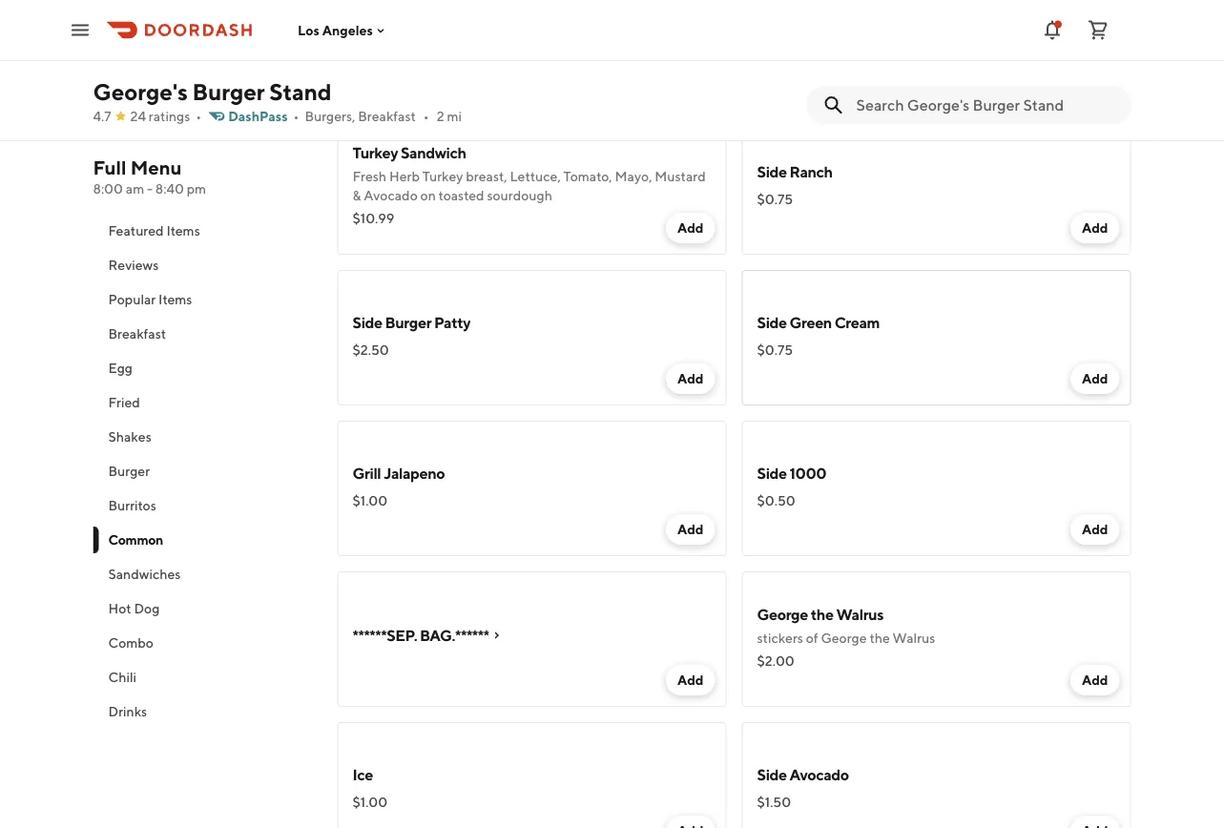 Task type: locate. For each thing, give the bounding box(es) containing it.
add button for side ranch
[[1071, 213, 1120, 243]]

$1.00
[[353, 493, 388, 509], [353, 794, 388, 810]]

0 vertical spatial avocado
[[364, 188, 418, 203]]

• down stand
[[293, 108, 299, 124]]

0 vertical spatial turkey
[[353, 144, 398, 162]]

items
[[166, 223, 200, 239], [158, 292, 192, 307]]

breakfast left 2
[[358, 108, 416, 124]]

fresh
[[353, 168, 387, 184]]

4.7
[[93, 108, 111, 124]]

$1.00 for ice
[[353, 794, 388, 810]]

$10.99
[[353, 210, 395, 226]]

1 horizontal spatial the
[[870, 630, 890, 646]]

cream
[[835, 313, 880, 332]]

$1.00 down the ice
[[353, 794, 388, 810]]

egg button
[[93, 351, 314, 386]]

1 vertical spatial burger
[[385, 313, 431, 332]]

1000
[[790, 464, 827, 482]]

-
[[147, 181, 153, 197]]

1 $1.00 from the top
[[353, 493, 388, 509]]

0 horizontal spatial turkey
[[353, 144, 398, 162]]

sourdough
[[487, 188, 553, 203]]

items up reviews button
[[166, 223, 200, 239]]

the right of
[[870, 630, 890, 646]]

angeles
[[322, 22, 373, 38]]

side for side green cream
[[757, 313, 787, 332]]

hot dog
[[108, 601, 160, 616]]

1 $0.75 from the top
[[757, 191, 793, 207]]

$1.00 for grill jalapeno
[[353, 493, 388, 509]]

2 vertical spatial burger
[[108, 463, 150, 479]]

side up $2.50
[[353, 313, 382, 332]]

add
[[677, 220, 704, 236], [1082, 220, 1108, 236], [677, 371, 704, 387], [1082, 371, 1108, 387], [677, 522, 704, 537], [1082, 522, 1108, 537], [677, 672, 704, 688], [1082, 672, 1108, 688]]

burgers, breakfast • 2 mi
[[305, 108, 462, 124]]

breakfast down popular
[[108, 326, 166, 342]]

1 vertical spatial $0.75
[[757, 342, 793, 358]]

burger down shakes
[[108, 463, 150, 479]]

add button for side burger patty
[[666, 364, 715, 394]]

0 horizontal spatial burger
[[108, 463, 150, 479]]

2 horizontal spatial burger
[[385, 313, 431, 332]]

side left green
[[757, 313, 787, 332]]

0 horizontal spatial george
[[757, 606, 808, 624]]

0 vertical spatial $0.75
[[757, 191, 793, 207]]

stickers
[[757, 630, 803, 646]]

mustard
[[655, 168, 706, 184]]

breast,
[[466, 168, 507, 184]]

fried button
[[93, 386, 314, 420]]

1 horizontal spatial walrus
[[893, 630, 936, 646]]

common
[[108, 532, 163, 548]]

jalapeno
[[384, 464, 445, 482]]

0 horizontal spatial avocado
[[364, 188, 418, 203]]

side left ranch
[[757, 163, 787, 181]]

0 vertical spatial burger
[[192, 78, 265, 105]]

side up $1.50
[[757, 766, 787, 784]]

• down the george's burger stand
[[196, 108, 202, 124]]

add button
[[666, 213, 715, 243], [1071, 213, 1120, 243], [666, 364, 715, 394], [1071, 364, 1120, 394], [666, 514, 715, 545], [1071, 514, 1120, 545], [666, 665, 715, 696], [1071, 665, 1120, 696]]

add for ******sep. bag.******
[[677, 672, 704, 688]]

ice
[[353, 766, 373, 784]]

add inside turkey sandwich fresh herb turkey breast, lettuce, tomato, mayo, mustard & avocado on toasted sourdough $10.99 add
[[677, 220, 704, 236]]

0 horizontal spatial •
[[196, 108, 202, 124]]

1 vertical spatial the
[[870, 630, 890, 646]]

george's burger stand
[[93, 78, 332, 105]]

fried
[[108, 395, 140, 410]]

******sep. bag.******
[[353, 627, 489, 645]]

items for featured items
[[166, 223, 200, 239]]

chili button
[[93, 660, 314, 695]]

1 vertical spatial avocado
[[790, 766, 849, 784]]

add button for george the walrus
[[1071, 665, 1120, 696]]

add for side burger patty
[[677, 371, 704, 387]]

0 vertical spatial $1.00
[[353, 493, 388, 509]]

popular items button
[[93, 282, 314, 317]]

Item Search search field
[[857, 94, 1116, 115]]

1 vertical spatial items
[[158, 292, 192, 307]]

1 • from the left
[[196, 108, 202, 124]]

burger up dashpass on the top of the page
[[192, 78, 265, 105]]

$0.75 for green
[[757, 342, 793, 358]]

0 horizontal spatial breakfast
[[108, 326, 166, 342]]

• left 2
[[424, 108, 429, 124]]

ratings
[[149, 108, 190, 124]]

• for 24 ratings •
[[196, 108, 202, 124]]

stand
[[269, 78, 332, 105]]

side up '$0.50'
[[757, 464, 787, 482]]

$0.75 down green
[[757, 342, 793, 358]]

of
[[806, 630, 818, 646]]

8:40
[[155, 181, 184, 197]]

2 $1.00 from the top
[[353, 794, 388, 810]]

0 vertical spatial breakfast
[[358, 108, 416, 124]]

1 horizontal spatial george
[[821, 630, 867, 646]]

2 $0.75 from the top
[[757, 342, 793, 358]]

$0.75 for ranch
[[757, 191, 793, 207]]

1 vertical spatial $1.00
[[353, 794, 388, 810]]

side
[[757, 163, 787, 181], [353, 313, 382, 332], [757, 313, 787, 332], [757, 464, 787, 482], [757, 766, 787, 784]]

1 horizontal spatial turkey
[[423, 168, 463, 184]]

george
[[757, 606, 808, 624], [821, 630, 867, 646]]

side for side ranch
[[757, 163, 787, 181]]

chili
[[108, 669, 137, 685]]

full menu 8:00 am - 8:40 pm
[[93, 157, 206, 197]]

turkey sandwich fresh herb turkey breast, lettuce, tomato, mayo, mustard & avocado on toasted sourdough $10.99 add
[[353, 144, 706, 236]]

lettuce,
[[510, 168, 561, 184]]

2 horizontal spatial •
[[424, 108, 429, 124]]

0 vertical spatial the
[[811, 606, 834, 624]]

$0.75
[[757, 191, 793, 207], [757, 342, 793, 358]]

1 vertical spatial breakfast
[[108, 326, 166, 342]]

los angeles
[[298, 22, 373, 38]]

turkey up fresh
[[353, 144, 398, 162]]

add button for side green cream
[[1071, 364, 1120, 394]]

turkey
[[353, 144, 398, 162], [423, 168, 463, 184]]

combo
[[108, 635, 154, 651]]

the
[[811, 606, 834, 624], [870, 630, 890, 646]]

items inside featured items button
[[166, 223, 200, 239]]

turkey up on at the top left of the page
[[423, 168, 463, 184]]

$0.75 down side ranch
[[757, 191, 793, 207]]

george right of
[[821, 630, 867, 646]]

1 horizontal spatial breakfast
[[358, 108, 416, 124]]

&
[[353, 188, 361, 203]]

items right popular
[[158, 292, 192, 307]]

combo button
[[93, 626, 314, 660]]

tomato,
[[564, 168, 612, 184]]

avocado up $1.50
[[790, 766, 849, 784]]

breakfast button
[[93, 317, 314, 351]]

burger left patty
[[385, 313, 431, 332]]

1 horizontal spatial •
[[293, 108, 299, 124]]

reviews
[[108, 257, 159, 273]]

avocado down herb
[[364, 188, 418, 203]]

******sep.
[[353, 627, 417, 645]]

1 horizontal spatial burger
[[192, 78, 265, 105]]

breakfast
[[358, 108, 416, 124], [108, 326, 166, 342]]

popular
[[108, 292, 156, 307]]

burritos
[[108, 498, 156, 513]]

walrus
[[836, 606, 884, 624], [893, 630, 936, 646]]

•
[[196, 108, 202, 124], [293, 108, 299, 124], [424, 108, 429, 124]]

$1.00 down "grill"
[[353, 493, 388, 509]]

sandwich
[[401, 144, 466, 162]]

mi
[[447, 108, 462, 124]]

3 • from the left
[[424, 108, 429, 124]]

add button for ******sep. bag.******
[[666, 665, 715, 696]]

2 • from the left
[[293, 108, 299, 124]]

the up of
[[811, 606, 834, 624]]

bag.******
[[420, 627, 489, 645]]

burger
[[192, 78, 265, 105], [385, 313, 431, 332], [108, 463, 150, 479]]

0 vertical spatial items
[[166, 223, 200, 239]]

george up stickers at the bottom of the page
[[757, 606, 808, 624]]

1 vertical spatial turkey
[[423, 168, 463, 184]]

1 vertical spatial walrus
[[893, 630, 936, 646]]

0 horizontal spatial walrus
[[836, 606, 884, 624]]

items inside popular items button
[[158, 292, 192, 307]]

notification bell image
[[1041, 19, 1064, 42]]



Task type: describe. For each thing, give the bounding box(es) containing it.
side burger patty
[[353, 313, 471, 332]]

$2.50
[[353, 342, 389, 358]]

1 horizontal spatial avocado
[[790, 766, 849, 784]]

$1.50
[[757, 794, 791, 810]]

pm
[[187, 181, 206, 197]]

george's
[[93, 78, 188, 105]]

side green cream
[[757, 313, 880, 332]]

add for side 1000
[[1082, 522, 1108, 537]]

herb
[[389, 168, 420, 184]]

• for burgers, breakfast • 2 mi
[[424, 108, 429, 124]]

0 vertical spatial walrus
[[836, 606, 884, 624]]

24 ratings •
[[130, 108, 202, 124]]

burger for patty
[[385, 313, 431, 332]]

add for side green cream
[[1082, 371, 1108, 387]]

0 vertical spatial george
[[757, 606, 808, 624]]

sandwiches button
[[93, 557, 314, 592]]

patty
[[434, 313, 471, 332]]

add for side ranch
[[1082, 220, 1108, 236]]

add button for grill jalapeno
[[666, 514, 715, 545]]

los
[[298, 22, 320, 38]]

open menu image
[[69, 19, 92, 42]]

shakes
[[108, 429, 151, 445]]

burritos button
[[93, 489, 314, 523]]

add inside george the walrus stickers of george the walrus $2.00 add
[[1082, 672, 1108, 688]]

avocado inside turkey sandwich fresh herb turkey breast, lettuce, tomato, mayo, mustard & avocado on toasted sourdough $10.99 add
[[364, 188, 418, 203]]

1 vertical spatial george
[[821, 630, 867, 646]]

burger button
[[93, 454, 314, 489]]

drinks
[[108, 704, 147, 720]]

shakes button
[[93, 420, 314, 454]]

popular items
[[108, 292, 192, 307]]

mayo,
[[615, 168, 652, 184]]

hot
[[108, 601, 131, 616]]

green
[[790, 313, 832, 332]]

items for popular items
[[158, 292, 192, 307]]

2
[[437, 108, 444, 124]]

sandwiches
[[108, 566, 181, 582]]

grill
[[353, 464, 381, 482]]

burgers,
[[305, 108, 355, 124]]

menu
[[130, 157, 182, 179]]

$0.50
[[757, 493, 796, 509]]

burger for stand
[[192, 78, 265, 105]]

grill jalapeno
[[353, 464, 445, 482]]

featured items button
[[93, 214, 314, 248]]

24
[[130, 108, 146, 124]]

reviews button
[[93, 248, 314, 282]]

$2.00
[[757, 653, 795, 669]]

george the walrus stickers of george the walrus $2.00 add
[[757, 606, 1108, 688]]

add for grill jalapeno
[[677, 522, 704, 537]]

ranch
[[790, 163, 833, 181]]

0 horizontal spatial the
[[811, 606, 834, 624]]

dashpass
[[228, 108, 288, 124]]

side avocado
[[757, 766, 849, 784]]

toasted
[[439, 188, 484, 203]]

on
[[420, 188, 436, 203]]

side ranch
[[757, 163, 833, 181]]

los angeles button
[[298, 22, 388, 38]]

featured items
[[108, 223, 200, 239]]

egg
[[108, 360, 133, 376]]

breakfast inside button
[[108, 326, 166, 342]]

add button for turkey sandwich
[[666, 213, 715, 243]]

burger inside button
[[108, 463, 150, 479]]

full
[[93, 157, 127, 179]]

side 1000
[[757, 464, 827, 482]]

add button for side 1000
[[1071, 514, 1120, 545]]

0 items, open order cart image
[[1087, 19, 1110, 42]]

side for side avocado
[[757, 766, 787, 784]]

am
[[126, 181, 144, 197]]

drinks button
[[93, 695, 314, 729]]

hot dog button
[[93, 592, 314, 626]]

dog
[[134, 601, 160, 616]]

dashpass •
[[228, 108, 299, 124]]

featured
[[108, 223, 164, 239]]

8:00
[[93, 181, 123, 197]]

side for side burger patty
[[353, 313, 382, 332]]

side for side 1000
[[757, 464, 787, 482]]



Task type: vqa. For each thing, say whether or not it's contained in the screenshot.
2nd No
no



